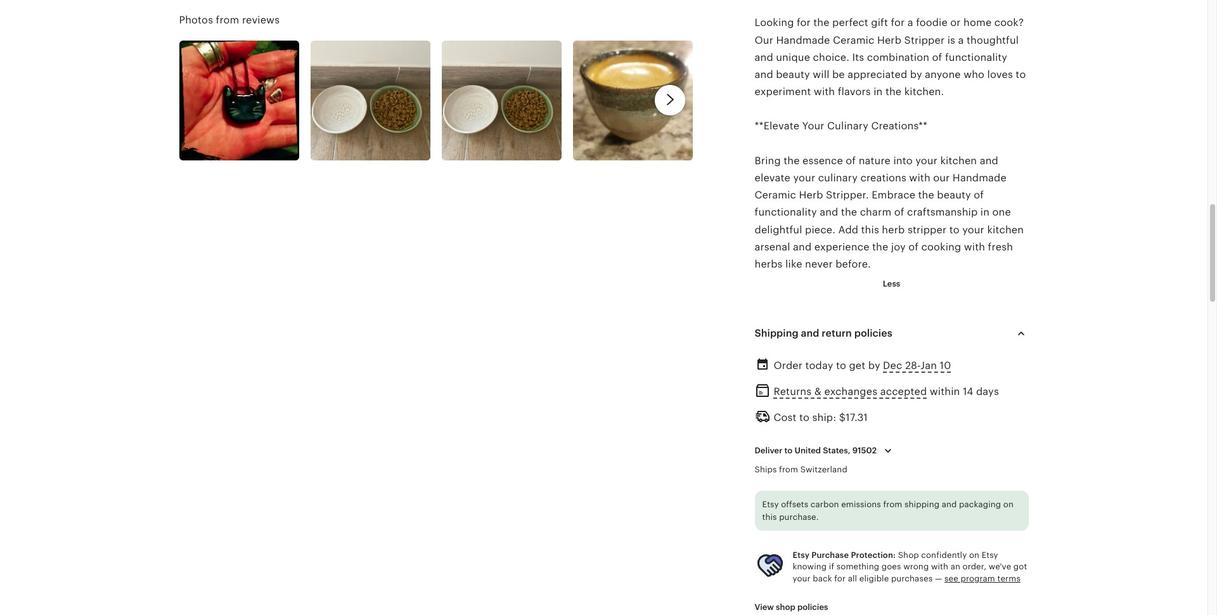 Task type: locate. For each thing, give the bounding box(es) containing it.
0 vertical spatial on
[[1004, 500, 1014, 509]]

and inside dropdown button
[[801, 327, 820, 339]]

within
[[930, 386, 960, 398]]

to inside "bring the essence of nature into your kitchen and elevate your culinary creations with our handmade ceramic herb stripper. embrace the beauty of functionality and the charm of craftsmanship in one delightful piece. add this herb stripper to your kitchen arsenal and experience the joy of cooking with fresh herbs like never before."
[[950, 224, 960, 236]]

0 vertical spatial from
[[216, 14, 239, 26]]

etsy up knowing
[[793, 551, 810, 560]]

1 horizontal spatial herb
[[878, 34, 902, 46]]

1 horizontal spatial a
[[958, 34, 964, 46]]

kitchen.
[[905, 86, 944, 98]]

from for ships
[[779, 465, 798, 474]]

0 horizontal spatial kitchen
[[941, 155, 977, 167]]

handmade right our
[[953, 172, 1007, 184]]

policies inside 'button'
[[798, 602, 828, 612]]

to right cost
[[800, 411, 810, 423]]

1 horizontal spatial by
[[910, 68, 922, 80]]

delightful
[[755, 224, 803, 236]]

looking
[[755, 17, 794, 29]]

before.
[[836, 258, 871, 270]]

of up anyone
[[932, 51, 943, 63]]

10
[[940, 360, 951, 372]]

0 horizontal spatial on
[[969, 551, 980, 560]]

herbs
[[755, 258, 783, 270]]

1 vertical spatial handmade
[[953, 172, 1007, 184]]

from
[[216, 14, 239, 26], [779, 465, 798, 474], [884, 500, 903, 509]]

on right the packaging
[[1004, 500, 1014, 509]]

policies right 'shop'
[[798, 602, 828, 612]]

1 horizontal spatial beauty
[[937, 189, 971, 201]]

in inside looking for the perfect gift for a foodie or home cook? our handmade ceramic herb stripper is a thoughtful and unique choice. its combination of functionality and beauty will be appreciated by anyone who loves to experiment with flavors in the kitchen.
[[874, 86, 883, 98]]

0 horizontal spatial from
[[216, 14, 239, 26]]

0 horizontal spatial for
[[797, 17, 811, 29]]

etsy up we've
[[982, 551, 999, 560]]

0 horizontal spatial this
[[762, 512, 777, 522]]

appreciated
[[848, 68, 908, 80]]

ceramic down elevate on the top of page
[[755, 189, 796, 201]]

policies inside dropdown button
[[855, 327, 893, 339]]

for left all
[[835, 574, 846, 583]]

and up experiment
[[755, 68, 773, 80]]

stripper
[[905, 34, 945, 46]]

of inside looking for the perfect gift for a foodie or home cook? our handmade ceramic herb stripper is a thoughtful and unique choice. its combination of functionality and beauty will be appreciated by anyone who loves to experiment with flavors in the kitchen.
[[932, 51, 943, 63]]

1 vertical spatial from
[[779, 465, 798, 474]]

states,
[[823, 446, 851, 455]]

herb
[[878, 34, 902, 46], [799, 189, 823, 201]]

choice.
[[813, 51, 850, 63]]

your down knowing
[[793, 574, 811, 583]]

by up kitchen.
[[910, 68, 922, 80]]

with
[[814, 86, 835, 98], [910, 172, 931, 184], [964, 241, 986, 253], [931, 562, 949, 572]]

0 vertical spatial herb
[[878, 34, 902, 46]]

your inside the 'shop confidently on etsy knowing if something goes wrong with an order, we've got your back for all eligible purchases —'
[[793, 574, 811, 583]]

handmade
[[776, 34, 830, 46], [953, 172, 1007, 184]]

with up the —
[[931, 562, 949, 572]]

0 horizontal spatial in
[[874, 86, 883, 98]]

0 vertical spatial ceramic
[[833, 34, 875, 46]]

beauty down unique
[[776, 68, 810, 80]]

0 horizontal spatial handmade
[[776, 34, 830, 46]]

to right loves at the right top of the page
[[1016, 68, 1026, 80]]

by inside looking for the perfect gift for a foodie or home cook? our handmade ceramic herb stripper is a thoughtful and unique choice. its combination of functionality and beauty will be appreciated by anyone who loves to experiment with flavors in the kitchen.
[[910, 68, 922, 80]]

functionality up who
[[945, 51, 1008, 63]]

offsets
[[781, 500, 809, 509]]

0 vertical spatial policies
[[855, 327, 893, 339]]

0 vertical spatial beauty
[[776, 68, 810, 80]]

1 horizontal spatial handmade
[[953, 172, 1007, 184]]

to down craftsmanship
[[950, 224, 960, 236]]

piece.
[[805, 224, 836, 236]]

on up order,
[[969, 551, 980, 560]]

to left united
[[785, 446, 793, 455]]

carbon
[[811, 500, 839, 509]]

functionality inside "bring the essence of nature into your kitchen and elevate your culinary creations with our handmade ceramic herb stripper. embrace the beauty of functionality and the charm of craftsmanship in one delightful piece. add this herb stripper to your kitchen arsenal and experience the joy of cooking with fresh herbs like never before."
[[755, 206, 817, 218]]

in left the one
[[981, 206, 990, 218]]

from right ships
[[779, 465, 798, 474]]

etsy offsets carbon emissions from shipping and packaging on this purchase.
[[762, 500, 1014, 522]]

purchases
[[891, 574, 933, 583]]

kitchen down the one
[[988, 224, 1024, 236]]

etsy inside etsy offsets carbon emissions from shipping and packaging on this purchase.
[[762, 500, 779, 509]]

with inside looking for the perfect gift for a foodie or home cook? our handmade ceramic herb stripper is a thoughtful and unique choice. its combination of functionality and beauty will be appreciated by anyone who loves to experiment with flavors in the kitchen.
[[814, 86, 835, 98]]

and right 'shipping' at bottom
[[942, 500, 957, 509]]

ceramic down perfect
[[833, 34, 875, 46]]

stripper
[[908, 224, 947, 236]]

of
[[932, 51, 943, 63], [846, 155, 856, 167], [974, 189, 984, 201], [895, 206, 905, 218], [909, 241, 919, 253]]

never
[[805, 258, 833, 270]]

order today to get by dec 28-jan 10
[[774, 360, 951, 372]]

beauty inside "bring the essence of nature into your kitchen and elevate your culinary creations with our handmade ceramic herb stripper. embrace the beauty of functionality and the charm of craftsmanship in one delightful piece. add this herb stripper to your kitchen arsenal and experience the joy of cooking with fresh herbs like never before."
[[937, 189, 971, 201]]

purchase
[[812, 551, 849, 560]]

for
[[797, 17, 811, 29], [891, 17, 905, 29], [835, 574, 846, 583]]

beauty
[[776, 68, 810, 80], [937, 189, 971, 201]]

0 horizontal spatial functionality
[[755, 206, 817, 218]]

from left 'shipping' at bottom
[[884, 500, 903, 509]]

0 horizontal spatial policies
[[798, 602, 828, 612]]

your down craftsmanship
[[963, 224, 985, 236]]

shipping
[[755, 327, 799, 339]]

1 vertical spatial by
[[868, 360, 881, 372]]

your down essence
[[794, 172, 816, 184]]

from right photos
[[216, 14, 239, 26]]

policies up order today to get by dec 28-jan 10
[[855, 327, 893, 339]]

will
[[813, 68, 830, 80]]

1 vertical spatial policies
[[798, 602, 828, 612]]

program
[[961, 574, 996, 583]]

0 horizontal spatial beauty
[[776, 68, 810, 80]]

the down appreciated
[[886, 86, 902, 98]]

policies
[[855, 327, 893, 339], [798, 602, 828, 612]]

shop confidently on etsy knowing if something goes wrong with an order, we've got your back for all eligible purchases —
[[793, 551, 1027, 583]]

this down charm
[[861, 224, 879, 236]]

home
[[964, 17, 992, 29]]

to
[[1016, 68, 1026, 80], [950, 224, 960, 236], [836, 360, 847, 372], [800, 411, 810, 423], [785, 446, 793, 455]]

deliver
[[755, 446, 783, 455]]

1 horizontal spatial on
[[1004, 500, 1014, 509]]

and left "return" at the bottom of the page
[[801, 327, 820, 339]]

1 horizontal spatial kitchen
[[988, 224, 1024, 236]]

functionality up delightful
[[755, 206, 817, 218]]

**elevate your culinary creations**
[[755, 120, 928, 132]]

1 horizontal spatial in
[[981, 206, 990, 218]]

see program terms
[[945, 574, 1021, 583]]

from for photos
[[216, 14, 239, 26]]

terms
[[998, 574, 1021, 583]]

shipping and return policies
[[755, 327, 893, 339]]

its
[[852, 51, 864, 63]]

1 horizontal spatial this
[[861, 224, 879, 236]]

herb down culinary at the top right of page
[[799, 189, 823, 201]]

beauty up craftsmanship
[[937, 189, 971, 201]]

0 vertical spatial by
[[910, 68, 922, 80]]

0 vertical spatial this
[[861, 224, 879, 236]]

bring the essence of nature into your kitchen and elevate your culinary creations with our handmade ceramic herb stripper. embrace the beauty of functionality and the charm of craftsmanship in one delightful piece. add this herb stripper to your kitchen arsenal and experience the joy of cooking with fresh herbs like never before.
[[755, 155, 1024, 270]]

back
[[813, 574, 832, 583]]

your
[[916, 155, 938, 167], [794, 172, 816, 184], [963, 224, 985, 236], [793, 574, 811, 583]]

a right is
[[958, 34, 964, 46]]

0 vertical spatial a
[[908, 17, 914, 29]]

on
[[1004, 500, 1014, 509], [969, 551, 980, 560]]

1 vertical spatial beauty
[[937, 189, 971, 201]]

etsy for etsy offsets carbon emissions from shipping and packaging on this purchase.
[[762, 500, 779, 509]]

0 vertical spatial kitchen
[[941, 155, 977, 167]]

2 horizontal spatial etsy
[[982, 551, 999, 560]]

handmade inside looking for the perfect gift for a foodie or home cook? our handmade ceramic herb stripper is a thoughtful and unique choice. its combination of functionality and beauty will be appreciated by anyone who loves to experiment with flavors in the kitchen.
[[776, 34, 830, 46]]

herb up combination
[[878, 34, 902, 46]]

the right bring
[[784, 155, 800, 167]]

1 vertical spatial in
[[981, 206, 990, 218]]

handmade up unique
[[776, 34, 830, 46]]

0 vertical spatial in
[[874, 86, 883, 98]]

0 horizontal spatial etsy
[[762, 500, 779, 509]]

0 vertical spatial functionality
[[945, 51, 1008, 63]]

something
[[837, 562, 880, 572]]

1 horizontal spatial from
[[779, 465, 798, 474]]

a left foodie
[[908, 17, 914, 29]]

ceramic
[[833, 34, 875, 46], [755, 189, 796, 201]]

with left our
[[910, 172, 931, 184]]

in down appreciated
[[874, 86, 883, 98]]

for right "gift"
[[891, 17, 905, 29]]

the up add
[[841, 206, 857, 218]]

beauty inside looking for the perfect gift for a foodie or home cook? our handmade ceramic herb stripper is a thoughtful and unique choice. its combination of functionality and beauty will be appreciated by anyone who loves to experiment with flavors in the kitchen.
[[776, 68, 810, 80]]

by right get
[[868, 360, 881, 372]]

2 vertical spatial from
[[884, 500, 903, 509]]

for right looking
[[797, 17, 811, 29]]

etsy purchase protection:
[[793, 551, 896, 560]]

on inside etsy offsets carbon emissions from shipping and packaging on this purchase.
[[1004, 500, 1014, 509]]

0 horizontal spatial ceramic
[[755, 189, 796, 201]]

with down will
[[814, 86, 835, 98]]

etsy left offsets
[[762, 500, 779, 509]]

view shop policies
[[755, 602, 828, 612]]

herb inside looking for the perfect gift for a foodie or home cook? our handmade ceramic herb stripper is a thoughtful and unique choice. its combination of functionality and beauty will be appreciated by anyone who loves to experiment with flavors in the kitchen.
[[878, 34, 902, 46]]

and inside etsy offsets carbon emissions from shipping and packaging on this purchase.
[[942, 500, 957, 509]]

flavors
[[838, 86, 871, 98]]

elevate
[[755, 172, 791, 184]]

0 vertical spatial handmade
[[776, 34, 830, 46]]

28-
[[905, 360, 921, 372]]

1 horizontal spatial ceramic
[[833, 34, 875, 46]]

all
[[848, 574, 857, 583]]

1 vertical spatial functionality
[[755, 206, 817, 218]]

1 vertical spatial herb
[[799, 189, 823, 201]]

deliver to united states, 91502 button
[[745, 437, 906, 464]]

view
[[755, 602, 774, 612]]

functionality
[[945, 51, 1008, 63], [755, 206, 817, 218]]

this inside "bring the essence of nature into your kitchen and elevate your culinary creations with our handmade ceramic herb stripper. embrace the beauty of functionality and the charm of craftsmanship in one delightful piece. add this herb stripper to your kitchen arsenal and experience the joy of cooking with fresh herbs like never before."
[[861, 224, 879, 236]]

1 horizontal spatial etsy
[[793, 551, 810, 560]]

1 vertical spatial ceramic
[[755, 189, 796, 201]]

1 vertical spatial on
[[969, 551, 980, 560]]

this left purchase.
[[762, 512, 777, 522]]

1 vertical spatial this
[[762, 512, 777, 522]]

2 horizontal spatial from
[[884, 500, 903, 509]]

1 horizontal spatial functionality
[[945, 51, 1008, 63]]

culinary
[[828, 120, 869, 132]]

the left joy
[[873, 241, 889, 253]]

stripper.
[[826, 189, 869, 201]]

in
[[874, 86, 883, 98], [981, 206, 990, 218]]

0 horizontal spatial herb
[[799, 189, 823, 201]]

1 horizontal spatial for
[[835, 574, 846, 583]]

charm
[[860, 206, 892, 218]]

1 horizontal spatial policies
[[855, 327, 893, 339]]

0 horizontal spatial by
[[868, 360, 881, 372]]

this
[[861, 224, 879, 236], [762, 512, 777, 522]]

0 horizontal spatial a
[[908, 17, 914, 29]]

and up the one
[[980, 155, 999, 167]]

kitchen up our
[[941, 155, 977, 167]]

fresh
[[988, 241, 1013, 253]]

and
[[755, 51, 773, 63], [755, 68, 773, 80], [980, 155, 999, 167], [820, 206, 839, 218], [793, 241, 812, 253], [801, 327, 820, 339], [942, 500, 957, 509]]



Task type: describe. For each thing, give the bounding box(es) containing it.
shop
[[898, 551, 919, 560]]

switzerland
[[801, 465, 848, 474]]

days
[[976, 386, 999, 398]]

for inside the 'shop confidently on etsy knowing if something goes wrong with an order, we've got your back for all eligible purchases —'
[[835, 574, 846, 583]]

from inside etsy offsets carbon emissions from shipping and packaging on this purchase.
[[884, 500, 903, 509]]

91502
[[853, 446, 877, 455]]

craftsmanship
[[907, 206, 978, 218]]

with left fresh
[[964, 241, 986, 253]]

creations
[[861, 172, 907, 184]]

photos from reviews
[[179, 14, 280, 26]]

ceramic inside "bring the essence of nature into your kitchen and elevate your culinary creations with our handmade ceramic herb stripper. embrace the beauty of functionality and the charm of craftsmanship in one delightful piece. add this herb stripper to your kitchen arsenal and experience the joy of cooking with fresh herbs like never before."
[[755, 189, 796, 201]]

2 horizontal spatial for
[[891, 17, 905, 29]]

of right joy
[[909, 241, 919, 253]]

to left get
[[836, 360, 847, 372]]

essence
[[803, 155, 843, 167]]

of up craftsmanship
[[974, 189, 984, 201]]

cooking
[[922, 241, 962, 253]]

gift
[[871, 17, 888, 29]]

returns
[[774, 386, 812, 398]]

photos
[[179, 14, 213, 26]]

confidently
[[922, 551, 967, 560]]

ships from switzerland
[[755, 465, 848, 474]]

etsy inside the 'shop confidently on etsy knowing if something goes wrong with an order, we've got your back for all eligible purchases —'
[[982, 551, 999, 560]]

shop
[[776, 602, 796, 612]]

we've
[[989, 562, 1012, 572]]

if
[[829, 562, 835, 572]]

to inside looking for the perfect gift for a foodie or home cook? our handmade ceramic herb stripper is a thoughtful and unique choice. its combination of functionality and beauty will be appreciated by anyone who loves to experiment with flavors in the kitchen.
[[1016, 68, 1026, 80]]

deliver to united states, 91502
[[755, 446, 877, 455]]

your
[[803, 120, 825, 132]]

reviews
[[242, 14, 280, 26]]

14
[[963, 386, 974, 398]]

exchanges
[[825, 386, 878, 398]]

shipping and return policies button
[[743, 319, 1040, 349]]

bring
[[755, 155, 781, 167]]

$
[[839, 411, 846, 423]]

experience
[[815, 241, 870, 253]]

dec 28-jan 10 button
[[883, 357, 951, 375]]

see
[[945, 574, 959, 583]]

etsy for etsy purchase protection:
[[793, 551, 810, 560]]

perfect
[[833, 17, 869, 29]]

experiment
[[755, 86, 811, 98]]

into
[[894, 155, 913, 167]]

like
[[786, 258, 803, 270]]

united
[[795, 446, 821, 455]]

foodie
[[916, 17, 948, 29]]

1 vertical spatial a
[[958, 34, 964, 46]]

order
[[774, 360, 803, 372]]

add
[[839, 224, 859, 236]]

returns & exchanges accepted within 14 days
[[774, 386, 999, 398]]

the left perfect
[[814, 17, 830, 29]]

jan
[[921, 360, 937, 372]]

the down our
[[918, 189, 935, 201]]

protection:
[[851, 551, 896, 560]]

herb inside "bring the essence of nature into your kitchen and elevate your culinary creations with our handmade ceramic herb stripper. embrace the beauty of functionality and the charm of craftsmanship in one delightful piece. add this herb stripper to your kitchen arsenal and experience the joy of cooking with fresh herbs like never before."
[[799, 189, 823, 201]]

of down embrace
[[895, 206, 905, 218]]

17.31
[[846, 411, 868, 423]]

functionality inside looking for the perfect gift for a foodie or home cook? our handmade ceramic herb stripper is a thoughtful and unique choice. its combination of functionality and beauty will be appreciated by anyone who loves to experiment with flavors in the kitchen.
[[945, 51, 1008, 63]]

nature
[[859, 155, 891, 167]]

cost to ship: $ 17.31
[[774, 411, 868, 423]]

is
[[948, 34, 956, 46]]

**elevate
[[755, 120, 800, 132]]

an
[[951, 562, 961, 572]]

and up like at the top right of page
[[793, 241, 812, 253]]

knowing
[[793, 562, 827, 572]]

emissions
[[842, 500, 881, 509]]

goes
[[882, 562, 901, 572]]

wrong
[[904, 562, 929, 572]]

&
[[815, 386, 822, 398]]

packaging
[[959, 500, 1001, 509]]

of up culinary at the top right of page
[[846, 155, 856, 167]]

herb
[[882, 224, 905, 236]]

our
[[755, 34, 774, 46]]

joy
[[891, 241, 906, 253]]

combination
[[867, 51, 930, 63]]

and down 'our'
[[755, 51, 773, 63]]

with inside the 'shop confidently on etsy knowing if something goes wrong with an order, we've got your back for all eligible purchases —'
[[931, 562, 949, 572]]

culinary
[[818, 172, 858, 184]]

or
[[951, 17, 961, 29]]

on inside the 'shop confidently on etsy knowing if something goes wrong with an order, we've got your back for all eligible purchases —'
[[969, 551, 980, 560]]

who
[[964, 68, 985, 80]]

less button
[[874, 273, 910, 296]]

cook?
[[995, 17, 1024, 29]]

shipping
[[905, 500, 940, 509]]

looking for the perfect gift for a foodie or home cook? our handmade ceramic herb stripper is a thoughtful and unique choice. its combination of functionality and beauty will be appreciated by anyone who loves to experiment with flavors in the kitchen.
[[755, 17, 1026, 98]]

cost
[[774, 411, 797, 423]]

one
[[993, 206, 1011, 218]]

handmade inside "bring the essence of nature into your kitchen and elevate your culinary creations with our handmade ceramic herb stripper. embrace the beauty of functionality and the charm of craftsmanship in one delightful piece. add this herb stripper to your kitchen arsenal and experience the joy of cooking with fresh herbs like never before."
[[953, 172, 1007, 184]]

return
[[822, 327, 852, 339]]

dec
[[883, 360, 903, 372]]

in inside "bring the essence of nature into your kitchen and elevate your culinary creations with our handmade ceramic herb stripper. embrace the beauty of functionality and the charm of craftsmanship in one delightful piece. add this herb stripper to your kitchen arsenal and experience the joy of cooking with fresh herbs like never before."
[[981, 206, 990, 218]]

ship:
[[813, 411, 837, 423]]

see program terms link
[[945, 574, 1021, 583]]

and up piece.
[[820, 206, 839, 218]]

loves
[[988, 68, 1013, 80]]

to inside dropdown button
[[785, 446, 793, 455]]

your up our
[[916, 155, 938, 167]]

—
[[935, 574, 943, 583]]

unique
[[776, 51, 810, 63]]

ceramic inside looking for the perfect gift for a foodie or home cook? our handmade ceramic herb stripper is a thoughtful and unique choice. its combination of functionality and beauty will be appreciated by anyone who loves to experiment with flavors in the kitchen.
[[833, 34, 875, 46]]

anyone
[[925, 68, 961, 80]]

this inside etsy offsets carbon emissions from shipping and packaging on this purchase.
[[762, 512, 777, 522]]

ships
[[755, 465, 777, 474]]

our
[[934, 172, 950, 184]]

get
[[849, 360, 866, 372]]

1 vertical spatial kitchen
[[988, 224, 1024, 236]]

thoughtful
[[967, 34, 1019, 46]]

view shop policies button
[[745, 596, 838, 615]]



Task type: vqa. For each thing, say whether or not it's contained in the screenshot.
SEE PROGRAM TERMS link
yes



